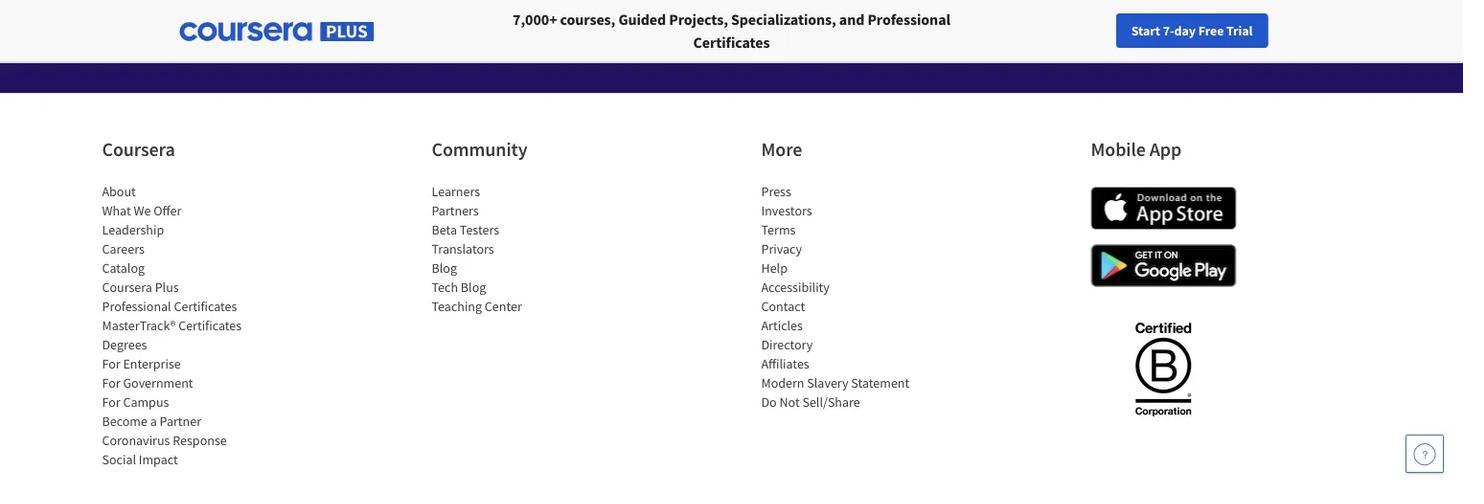 Task type: vqa. For each thing, say whether or not it's contained in the screenshot.
Agility
no



Task type: describe. For each thing, give the bounding box(es) containing it.
professional inside about what we offer leadership careers catalog coursera plus professional certificates mastertrack® certificates degrees for enterprise for government for campus become a partner coronavirus response social impact
[[102, 298, 171, 315]]

0 vertical spatial blog
[[432, 260, 457, 277]]

2 for from the top
[[102, 375, 120, 392]]

articles
[[762, 317, 803, 335]]

terms
[[762, 221, 796, 239]]

do not sell/share link
[[762, 394, 861, 411]]

investors link
[[762, 202, 813, 220]]

day inside button
[[1175, 22, 1196, 39]]

courses,
[[560, 10, 616, 29]]

campus
[[123, 394, 169, 411]]

download on the app store image
[[1091, 187, 1237, 230]]

statement
[[852, 375, 910, 392]]

start
[[1132, 22, 1161, 39]]

money-
[[739, 1, 789, 19]]

affiliates link
[[762, 356, 810, 373]]

press investors terms privacy help accessibility contact articles directory affiliates modern slavery statement do not sell/share
[[762, 183, 910, 411]]

plus
[[155, 279, 179, 296]]

for campus link
[[102, 394, 169, 411]]

7-
[[1163, 22, 1175, 39]]

translators link
[[432, 241, 494, 258]]

contact
[[762, 298, 805, 315]]

or $399 /year with 14-day money-back guarantee
[[570, 1, 893, 19]]

coursera plus image
[[180, 22, 374, 41]]

become a partner link
[[102, 413, 201, 430]]

teaching
[[432, 298, 482, 315]]

accessibility
[[762, 279, 830, 296]]

professional inside 7,000+ courses, guided projects, specializations, and professional certificates
[[868, 10, 951, 29]]

catalog link
[[102, 260, 145, 277]]

contact link
[[762, 298, 805, 315]]

list for coursera
[[102, 182, 265, 470]]

about
[[102, 183, 136, 200]]

7,000+ courses, guided projects, specializations, and professional certificates
[[513, 10, 951, 52]]

testers
[[460, 221, 500, 239]]

what
[[102, 202, 131, 220]]

/year
[[619, 1, 654, 19]]

directory
[[762, 336, 813, 354]]

teaching center link
[[432, 298, 522, 315]]

coronavirus
[[102, 432, 170, 450]]

learners link
[[432, 183, 480, 200]]

community
[[432, 138, 528, 162]]

social impact link
[[102, 451, 178, 469]]

offer
[[154, 202, 181, 220]]

articles link
[[762, 317, 803, 335]]

careers link
[[102, 241, 145, 258]]

mobile app
[[1091, 138, 1182, 162]]

learners
[[432, 183, 480, 200]]

help center image
[[1414, 443, 1437, 466]]

beta
[[432, 221, 457, 239]]

degrees link
[[102, 336, 147, 354]]

tech
[[432, 279, 458, 296]]

privacy
[[762, 241, 802, 258]]

help link
[[762, 260, 788, 277]]

help
[[762, 260, 788, 277]]

start 7-day free trial button
[[1117, 13, 1269, 48]]

guarantee
[[824, 1, 893, 19]]

degrees
[[102, 336, 147, 354]]

list for community
[[432, 182, 595, 316]]

modern
[[762, 375, 805, 392]]

a
[[150, 413, 157, 430]]

investors
[[762, 202, 813, 220]]

terms link
[[762, 221, 796, 239]]

what we offer link
[[102, 202, 181, 220]]

14-
[[691, 1, 711, 19]]

become
[[102, 413, 148, 430]]

do
[[762, 394, 777, 411]]

response
[[173, 432, 227, 450]]

center
[[485, 298, 522, 315]]

sell/share
[[803, 394, 861, 411]]

guided
[[619, 10, 666, 29]]

press
[[762, 183, 792, 200]]

and
[[840, 10, 865, 29]]

find your new career
[[999, 22, 1120, 39]]

3 for from the top
[[102, 394, 120, 411]]

modern slavery statement link
[[762, 375, 910, 392]]

partner
[[160, 413, 201, 430]]



Task type: locate. For each thing, give the bounding box(es) containing it.
for down degrees link
[[102, 356, 120, 373]]

your
[[1027, 22, 1052, 39]]

0 vertical spatial certificates
[[694, 33, 770, 52]]

1 horizontal spatial day
[[1175, 22, 1196, 39]]

1 vertical spatial coursera
[[102, 279, 152, 296]]

1 list from the left
[[102, 182, 265, 470]]

social
[[102, 451, 136, 469]]

list
[[102, 182, 265, 470], [432, 182, 595, 316], [762, 182, 925, 412]]

blog
[[432, 260, 457, 277], [461, 279, 486, 296]]

affiliates
[[762, 356, 810, 373]]

free
[[1199, 22, 1224, 39]]

translators
[[432, 241, 494, 258]]

$399
[[588, 1, 619, 19]]

certificates up the mastertrack® certificates link
[[174, 298, 237, 315]]

about what we offer leadership careers catalog coursera plus professional certificates mastertrack® certificates degrees for enterprise for government for campus become a partner coronavirus response social impact
[[102, 183, 242, 469]]

1 for from the top
[[102, 356, 120, 373]]

coursera plus link
[[102, 279, 179, 296]]

list containing learners
[[432, 182, 595, 316]]

press link
[[762, 183, 792, 200]]

0 horizontal spatial professional
[[102, 298, 171, 315]]

list containing press
[[762, 182, 925, 412]]

certificates
[[694, 33, 770, 52], [174, 298, 237, 315], [178, 317, 242, 335]]

about link
[[102, 183, 136, 200]]

certificates down professional certificates link
[[178, 317, 242, 335]]

0 horizontal spatial day
[[711, 1, 735, 19]]

list for more
[[762, 182, 925, 412]]

professional up mastertrack®
[[102, 298, 171, 315]]

slavery
[[807, 375, 849, 392]]

coronavirus response link
[[102, 432, 227, 450]]

1 horizontal spatial professional
[[868, 10, 951, 29]]

for up 'for campus' "link"
[[102, 375, 120, 392]]

directory link
[[762, 336, 813, 354]]

back
[[789, 1, 821, 19]]

partners link
[[432, 202, 479, 220]]

2 vertical spatial certificates
[[178, 317, 242, 335]]

career
[[1083, 22, 1120, 39]]

for government link
[[102, 375, 193, 392]]

1 coursera from the top
[[102, 138, 175, 162]]

blog link
[[432, 260, 457, 277]]

beta testers link
[[432, 221, 500, 239]]

1 vertical spatial for
[[102, 375, 120, 392]]

logo of certified b corporation image
[[1124, 312, 1203, 427]]

partners
[[432, 202, 479, 220]]

2 horizontal spatial list
[[762, 182, 925, 412]]

7,000+
[[513, 10, 557, 29]]

find
[[999, 22, 1024, 39]]

2 coursera from the top
[[102, 279, 152, 296]]

1 horizontal spatial blog
[[461, 279, 486, 296]]

professional
[[868, 10, 951, 29], [102, 298, 171, 315]]

impact
[[139, 451, 178, 469]]

app
[[1150, 138, 1182, 162]]

show notifications image
[[1205, 24, 1228, 47]]

tech blog link
[[432, 279, 486, 296]]

government
[[123, 375, 193, 392]]

learners partners beta testers translators blog tech blog teaching center
[[432, 183, 522, 315]]

1 vertical spatial certificates
[[174, 298, 237, 315]]

day left the free
[[1175, 22, 1196, 39]]

careers
[[102, 241, 145, 258]]

blog up tech on the bottom left of page
[[432, 260, 457, 277]]

certificates down or $399 /year with 14-day money-back guarantee
[[694, 33, 770, 52]]

1 horizontal spatial list
[[432, 182, 595, 316]]

None search field
[[264, 12, 647, 50]]

with
[[658, 1, 688, 19]]

0 horizontal spatial blog
[[432, 260, 457, 277]]

mastertrack® certificates link
[[102, 317, 242, 335]]

coursera inside about what we offer leadership careers catalog coursera plus professional certificates mastertrack® certificates degrees for enterprise for government for campus become a partner coronavirus response social impact
[[102, 279, 152, 296]]

day left money-
[[711, 1, 735, 19]]

3 list from the left
[[762, 182, 925, 412]]

0 vertical spatial coursera
[[102, 138, 175, 162]]

privacy link
[[762, 241, 802, 258]]

for
[[102, 356, 120, 373], [102, 375, 120, 392], [102, 394, 120, 411]]

1 vertical spatial professional
[[102, 298, 171, 315]]

leadership
[[102, 221, 164, 239]]

0 vertical spatial professional
[[868, 10, 951, 29]]

more
[[762, 138, 803, 162]]

blog up "teaching center" link
[[461, 279, 486, 296]]

specializations,
[[731, 10, 837, 29]]

new
[[1055, 22, 1080, 39]]

for up become
[[102, 394, 120, 411]]

not
[[780, 394, 800, 411]]

get it on google play image
[[1091, 244, 1237, 288]]

shopping cart: 1 item image
[[1139, 14, 1175, 45]]

1 vertical spatial day
[[1175, 22, 1196, 39]]

day
[[711, 1, 735, 19], [1175, 22, 1196, 39]]

coursera down catalog link
[[102, 279, 152, 296]]

or
[[570, 1, 585, 19]]

1 vertical spatial blog
[[461, 279, 486, 296]]

list containing about
[[102, 182, 265, 470]]

enterprise
[[123, 356, 181, 373]]

professional certificates link
[[102, 298, 237, 315]]

leadership link
[[102, 221, 164, 239]]

2 list from the left
[[432, 182, 595, 316]]

0 horizontal spatial list
[[102, 182, 265, 470]]

professional right and
[[868, 10, 951, 29]]

2 vertical spatial for
[[102, 394, 120, 411]]

coursera
[[102, 138, 175, 162], [102, 279, 152, 296]]

0 vertical spatial day
[[711, 1, 735, 19]]

we
[[134, 202, 151, 220]]

for enterprise link
[[102, 356, 181, 373]]

certificates inside 7,000+ courses, guided projects, specializations, and professional certificates
[[694, 33, 770, 52]]

projects,
[[669, 10, 728, 29]]

mastertrack®
[[102, 317, 176, 335]]

0 vertical spatial for
[[102, 356, 120, 373]]

accessibility link
[[762, 279, 830, 296]]

coursera up about 'link'
[[102, 138, 175, 162]]

mobile
[[1091, 138, 1146, 162]]

trial
[[1227, 22, 1253, 39]]



